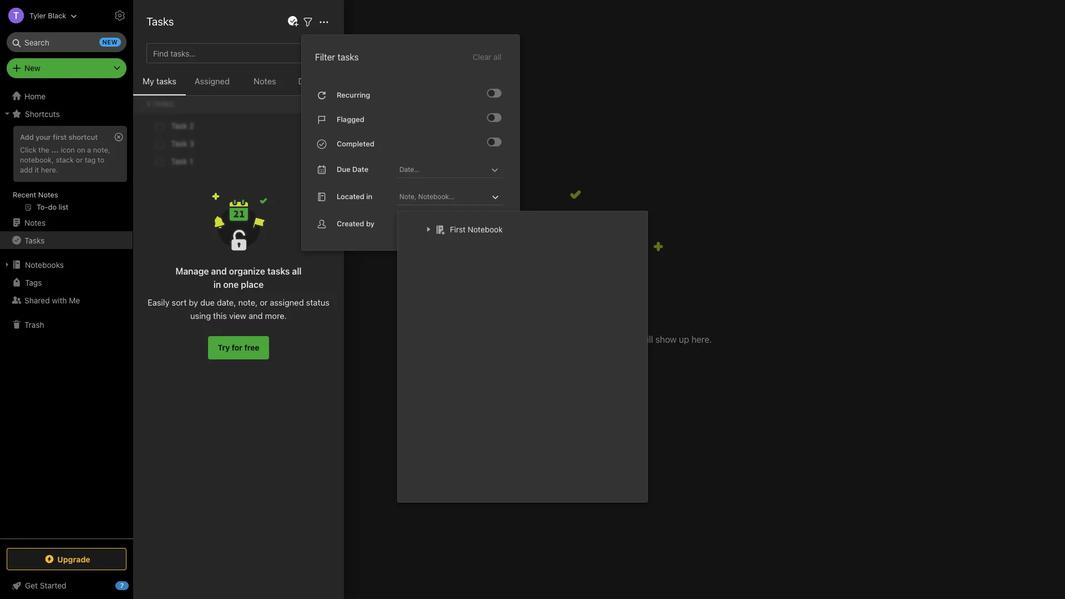 Task type: locate. For each thing, give the bounding box(es) containing it.
1 horizontal spatial shared
[[150, 16, 184, 28]]

me inside 'shared with me' element
[[210, 16, 225, 28]]

1 horizontal spatial in
[[366, 192, 372, 201]]

and for notes
[[513, 335, 528, 345]]

notes down find tasks… text field
[[254, 76, 276, 86]]

for
[[232, 343, 242, 352]]

tasks right filter
[[338, 52, 359, 62]]

or
[[76, 155, 83, 164], [260, 297, 268, 307]]

notebooks
[[25, 260, 64, 269]]

0 horizontal spatial shared
[[24, 295, 50, 305]]

assigned button
[[186, 74, 239, 95]]

shared with me down tags button
[[24, 295, 80, 305]]

by inside the easily sort by due date, note, or assigned status using this view and more.
[[189, 297, 198, 307]]

1 vertical spatial due
[[337, 165, 350, 174]]

me inside 'shared with me' link
[[69, 295, 80, 305]]

0 horizontal spatial tasks
[[156, 76, 176, 86]]

tasks
[[338, 52, 359, 62], [156, 76, 176, 86], [267, 266, 290, 276]]

1 vertical spatial with
[[52, 295, 67, 305]]

and inside 'shared with me' element
[[513, 335, 528, 345]]

note, notebook…
[[399, 192, 454, 201]]

1 horizontal spatial note,
[[238, 297, 258, 307]]

in inside the manage and organize tasks all in one place
[[213, 280, 221, 290]]

stack
[[56, 155, 74, 164]]

expand notebooks image
[[3, 260, 12, 269]]

0 vertical spatial me
[[210, 16, 225, 28]]

0 vertical spatial shared
[[150, 16, 184, 28]]

More actions and view options field
[[315, 15, 331, 29]]

recurring image
[[488, 90, 495, 96]]

Filter tasks field
[[301, 15, 315, 29]]

notes inside notes link
[[24, 218, 46, 227]]

1 vertical spatial here.
[[692, 335, 712, 345]]

date,
[[217, 297, 236, 307]]

0 horizontal spatial all
[[292, 266, 302, 276]]

in left 'one'
[[213, 280, 221, 290]]

tree
[[0, 87, 133, 538]]

all
[[494, 52, 502, 61], [292, 266, 302, 276]]

organize
[[229, 266, 265, 276]]

0 horizontal spatial and
[[211, 266, 227, 276]]

tags button
[[0, 274, 133, 291]]

1 horizontal spatial and
[[249, 311, 263, 321]]

1 horizontal spatial all
[[494, 52, 502, 61]]

1 vertical spatial tasks
[[156, 76, 176, 86]]

tasks inside button
[[24, 236, 45, 245]]

me up find tasks… text field
[[210, 16, 225, 28]]

shared right settings image
[[150, 16, 184, 28]]

and
[[211, 266, 227, 276], [249, 311, 263, 321], [513, 335, 528, 345]]

free
[[244, 343, 259, 352]]

7
[[120, 582, 124, 589]]

note, up to
[[93, 145, 110, 154]]

with
[[187, 16, 207, 28], [52, 295, 67, 305], [604, 335, 621, 345]]

all up assigned
[[292, 266, 302, 276]]

0 vertical spatial tasks
[[146, 15, 174, 28]]

a
[[87, 145, 91, 154]]

add your first shortcut
[[20, 133, 98, 141]]

notes right recent
[[38, 190, 58, 199]]

notes down recent notes
[[24, 218, 46, 227]]

by right created at the top left of page
[[366, 219, 374, 228]]

upgrade
[[57, 555, 90, 564]]

note,
[[93, 145, 110, 154], [238, 297, 258, 307]]

0 vertical spatial in
[[366, 192, 372, 201]]

recurring
[[337, 90, 370, 99]]

by left due
[[189, 297, 198, 307]]

or inside icon on a note, notebook, stack or tag to add it here.
[[76, 155, 83, 164]]

to
[[98, 155, 104, 164]]

1 horizontal spatial or
[[260, 297, 268, 307]]

2 vertical spatial and
[[513, 335, 528, 345]]

one
[[223, 280, 239, 290]]

group
[[0, 123, 133, 218]]

1 horizontal spatial here.
[[692, 335, 712, 345]]

shortcuts button
[[0, 105, 133, 123]]

using
[[190, 311, 211, 321]]

show
[[656, 335, 677, 345]]

tasks right my
[[156, 76, 176, 86]]

shared down tags
[[24, 295, 50, 305]]

here. right up at the right of page
[[692, 335, 712, 345]]

due left dates
[[298, 76, 314, 86]]

and up 'one'
[[211, 266, 227, 276]]

0 horizontal spatial shared with me
[[24, 295, 80, 305]]

notes inside 'shared with me' element
[[486, 335, 510, 345]]

Search text field
[[14, 32, 119, 52]]

my tasks
[[143, 76, 176, 86]]

tasks up notebooks
[[24, 236, 45, 245]]

0 horizontal spatial me
[[69, 295, 80, 305]]

0 vertical spatial by
[[366, 219, 374, 228]]

the
[[38, 145, 49, 154]]

1 vertical spatial tasks
[[24, 236, 45, 245]]

0 horizontal spatial with
[[52, 295, 67, 305]]

first
[[450, 224, 466, 234]]

1 vertical spatial note,
[[238, 297, 258, 307]]

completed
[[337, 139, 374, 148]]

1 vertical spatial shared
[[24, 295, 50, 305]]

0 vertical spatial or
[[76, 155, 83, 164]]

1 horizontal spatial shared with me
[[150, 16, 225, 28]]

by
[[366, 219, 374, 228], [189, 297, 198, 307]]

1 horizontal spatial with
[[187, 16, 207, 28]]

notebook…
[[418, 192, 454, 201]]

0 vertical spatial due
[[298, 76, 314, 86]]

first notebook cell
[[403, 218, 653, 240]]

0 vertical spatial here.
[[41, 165, 58, 174]]

shared with me up find tasks… text field
[[150, 16, 225, 28]]

view
[[229, 311, 246, 321]]

1 vertical spatial me
[[69, 295, 80, 305]]

group containing add your first shortcut
[[0, 123, 133, 218]]

all inside the manage and organize tasks all in one place
[[292, 266, 302, 276]]

all inside "button"
[[494, 52, 502, 61]]

here. inside icon on a note, notebook, stack or tag to add it here.
[[41, 165, 58, 174]]

tree containing home
[[0, 87, 133, 538]]

me
[[210, 16, 225, 28], [69, 295, 80, 305]]

1 horizontal spatial tasks
[[146, 15, 174, 28]]

here. right it
[[41, 165, 58, 174]]

notebooks link
[[0, 256, 133, 274]]

or for assigned
[[260, 297, 268, 307]]

1 vertical spatial and
[[249, 311, 263, 321]]

note, up view
[[238, 297, 258, 307]]

1 vertical spatial all
[[292, 266, 302, 276]]

tasks inside button
[[156, 76, 176, 86]]

shared with me inside tree
[[24, 295, 80, 305]]

try for free
[[218, 343, 259, 352]]

and inside the manage and organize tasks all in one place
[[211, 266, 227, 276]]

2 horizontal spatial tasks
[[338, 52, 359, 62]]

0 vertical spatial all
[[494, 52, 502, 61]]

with up find tasks… text field
[[187, 16, 207, 28]]

flagged
[[337, 115, 364, 124]]

1 vertical spatial shared with me
[[24, 295, 80, 305]]

tasks right settings image
[[146, 15, 174, 28]]

shared
[[150, 16, 184, 28], [24, 295, 50, 305]]

notebook
[[468, 224, 503, 234]]

try for free button
[[208, 336, 269, 360]]

click to collapse image
[[129, 579, 137, 592]]

0 horizontal spatial due
[[298, 76, 314, 86]]

1 horizontal spatial due
[[337, 165, 350, 174]]

shared with me
[[150, 16, 225, 28], [24, 295, 80, 305]]

notes inside 'group'
[[38, 190, 58, 199]]

all right clear
[[494, 52, 502, 61]]

0 horizontal spatial tasks
[[24, 236, 45, 245]]

tag
[[85, 155, 96, 164]]

and for manage
[[211, 266, 227, 276]]

my
[[143, 76, 154, 86]]

manage and organize tasks all in one place
[[176, 266, 302, 290]]

notes
[[254, 76, 276, 86], [38, 190, 58, 199], [24, 218, 46, 227], [486, 335, 510, 345]]

Find tasks… text field
[[149, 44, 305, 62]]

1 horizontal spatial me
[[210, 16, 225, 28]]

0 horizontal spatial by
[[189, 297, 198, 307]]

due inside button
[[298, 76, 314, 86]]

notes left notebooks
[[486, 335, 510, 345]]

2 horizontal spatial with
[[604, 335, 621, 345]]

1 vertical spatial or
[[260, 297, 268, 307]]

2 vertical spatial tasks
[[267, 266, 290, 276]]

date
[[352, 165, 368, 174]]

flagged image
[[488, 114, 495, 121]]

due
[[298, 76, 314, 86], [337, 165, 350, 174]]

or for tag
[[76, 155, 83, 164]]

0 vertical spatial note,
[[93, 145, 110, 154]]

1 vertical spatial in
[[213, 280, 221, 290]]

with left you
[[604, 335, 621, 345]]

tasks right organize
[[267, 266, 290, 276]]

0 vertical spatial shared with me
[[150, 16, 225, 28]]

0 horizontal spatial note,
[[93, 145, 110, 154]]

 Date picker field
[[397, 162, 513, 178]]

filter tasks
[[315, 52, 359, 62]]

trash link
[[0, 316, 133, 333]]

tasks inside the manage and organize tasks all in one place
[[267, 266, 290, 276]]

and inside the easily sort by due date, note, or assigned status using this view and more.
[[249, 311, 263, 321]]

0 vertical spatial tasks
[[338, 52, 359, 62]]

0 vertical spatial and
[[211, 266, 227, 276]]

1 horizontal spatial tasks
[[267, 266, 290, 276]]

shortcut
[[69, 133, 98, 141]]

and right view
[[249, 311, 263, 321]]

get
[[25, 581, 38, 590]]

me down tags button
[[69, 295, 80, 305]]

0 horizontal spatial or
[[76, 155, 83, 164]]

recent notes
[[13, 190, 58, 199]]

more.
[[265, 311, 287, 321]]

new task image
[[286, 15, 300, 28]]

0 horizontal spatial here.
[[41, 165, 58, 174]]

2 horizontal spatial and
[[513, 335, 528, 345]]

and left notebooks
[[513, 335, 528, 345]]

settings image
[[113, 9, 126, 22]]

here.
[[41, 165, 58, 174], [692, 335, 712, 345]]

home link
[[0, 87, 133, 105]]

1 vertical spatial by
[[189, 297, 198, 307]]

note,
[[399, 192, 416, 201]]

or down on at the left top of page
[[76, 155, 83, 164]]

0 horizontal spatial in
[[213, 280, 221, 290]]

easily sort by due date, note, or assigned status using this view and more.
[[148, 297, 329, 321]]

tasks for filter tasks
[[338, 52, 359, 62]]

or up more.
[[260, 297, 268, 307]]

my tasks button
[[133, 74, 186, 95]]

or inside the easily sort by due date, note, or assigned status using this view and more.
[[260, 297, 268, 307]]

Located in field
[[397, 189, 513, 205]]

located in
[[337, 192, 372, 201]]

with down tags button
[[52, 295, 67, 305]]

in right located
[[366, 192, 372, 201]]

due left date
[[337, 165, 350, 174]]



Task type: vqa. For each thing, say whether or not it's contained in the screenshot.
address, at the top of the page
no



Task type: describe. For each thing, give the bounding box(es) containing it.
first
[[53, 133, 67, 141]]

here. inside 'shared with me' element
[[692, 335, 712, 345]]

Help and Learning task checklist field
[[0, 577, 133, 595]]

easily
[[148, 297, 169, 307]]

due for due date
[[337, 165, 350, 174]]

notes inside notes button
[[254, 76, 276, 86]]

2 vertical spatial with
[[604, 335, 621, 345]]

click the ...
[[20, 145, 59, 154]]

recent
[[13, 190, 36, 199]]

notes button
[[239, 74, 291, 95]]

shared inside tree
[[24, 295, 50, 305]]

try
[[218, 343, 230, 352]]

shared with me element
[[133, 0, 1065, 599]]

this
[[213, 311, 227, 321]]

icon on a note, notebook, stack or tag to add it here.
[[20, 145, 110, 174]]

assigned
[[270, 297, 304, 307]]

1 horizontal spatial by
[[366, 219, 374, 228]]

tasks button
[[0, 231, 133, 249]]

new
[[24, 63, 40, 73]]

0 vertical spatial with
[[187, 16, 207, 28]]

started
[[40, 581, 66, 590]]

due dates
[[298, 76, 337, 86]]

due date
[[337, 165, 368, 174]]

created
[[337, 219, 364, 228]]

located
[[337, 192, 364, 201]]

more actions and view options image
[[317, 15, 331, 29]]

shortcuts
[[25, 109, 60, 118]]

manage
[[176, 266, 209, 276]]

completed image
[[488, 138, 495, 145]]

clear
[[473, 52, 491, 61]]

note, inside icon on a note, notebook, stack or tag to add it here.
[[93, 145, 110, 154]]

will
[[640, 335, 653, 345]]

upgrade button
[[7, 548, 126, 570]]

filter
[[315, 52, 335, 62]]

tasks for my tasks
[[156, 76, 176, 86]]

on
[[77, 145, 85, 154]]

up
[[679, 335, 689, 345]]

add
[[20, 165, 33, 174]]

sort
[[172, 297, 187, 307]]

new search field
[[14, 32, 121, 52]]

clear all button
[[472, 50, 503, 64]]

black
[[48, 11, 66, 20]]

add
[[20, 133, 34, 141]]

first notebook
[[450, 224, 503, 234]]

shared with me link
[[0, 291, 133, 309]]

due dates button
[[291, 74, 344, 95]]

dates
[[316, 76, 337, 86]]

tyler black
[[29, 11, 66, 20]]

Account field
[[0, 4, 77, 27]]

note, inside the easily sort by due date, note, or assigned status using this view and more.
[[238, 297, 258, 307]]

due for due dates
[[298, 76, 314, 86]]

shared
[[575, 335, 602, 345]]

home
[[24, 91, 46, 101]]

it
[[35, 165, 39, 174]]

trash
[[24, 320, 44, 329]]

assigned
[[195, 76, 230, 86]]

place
[[241, 280, 264, 290]]

icon
[[61, 145, 75, 154]]

due
[[200, 297, 215, 307]]

tags
[[25, 278, 42, 287]]

click
[[20, 145, 36, 154]]

you
[[624, 335, 638, 345]]

tyler
[[29, 11, 46, 20]]

date…
[[399, 165, 420, 173]]

get started
[[25, 581, 66, 590]]

clear all
[[473, 52, 502, 61]]

your
[[36, 133, 51, 141]]

filter tasks image
[[301, 15, 315, 29]]

notes link
[[0, 214, 133, 231]]

...
[[51, 145, 59, 154]]

status
[[306, 297, 329, 307]]

notes and notebooks shared with you will show up here.
[[486, 335, 712, 345]]

notebooks
[[530, 335, 572, 345]]

new
[[102, 38, 118, 45]]

created by
[[337, 219, 374, 228]]

notebook,
[[20, 155, 54, 164]]

new button
[[7, 58, 126, 78]]



